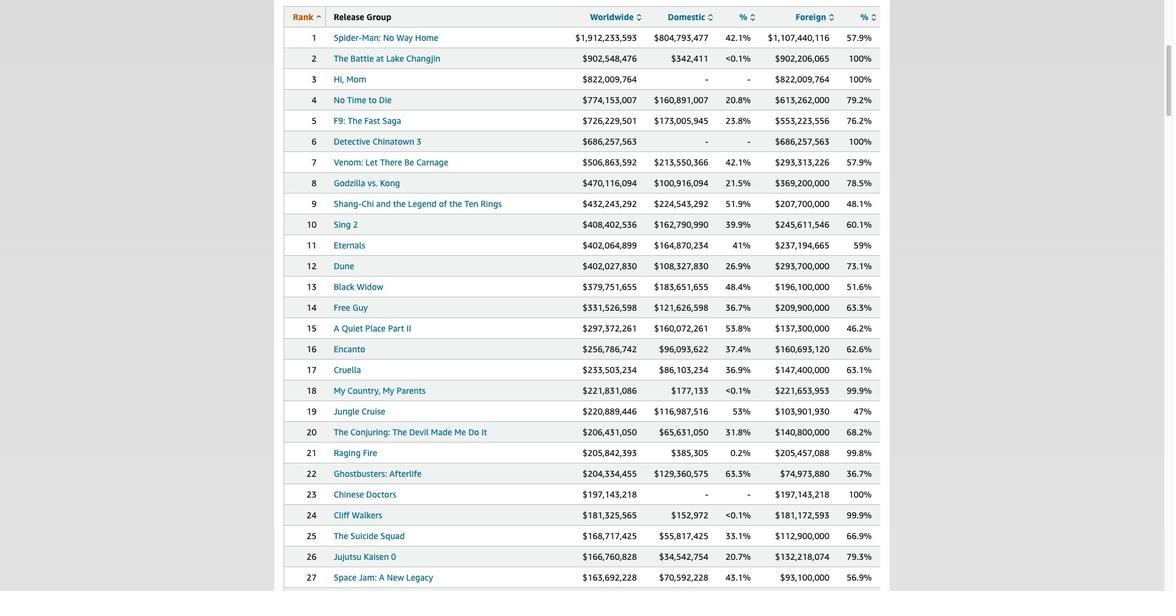 Task type: describe. For each thing, give the bounding box(es) containing it.
afterlife
[[389, 469, 422, 479]]

9
[[312, 199, 317, 209]]

- down 0.2%
[[747, 490, 751, 500]]

21
[[307, 448, 317, 459]]

$132,218,074
[[775, 552, 830, 562]]

group
[[366, 12, 392, 22]]

48.4%
[[726, 282, 751, 292]]

2 $686,257,563 from the left
[[775, 136, 830, 147]]

$213,550,366
[[654, 157, 709, 168]]

5
[[312, 116, 317, 126]]

do
[[468, 427, 479, 438]]

$209,900,000
[[775, 303, 830, 313]]

die
[[379, 95, 392, 105]]

shang-chi and the legend of the ten rings link
[[334, 199, 502, 209]]

1 horizontal spatial 63.3%
[[847, 303, 872, 313]]

- down 23.8%
[[747, 136, 751, 147]]

$196,100,000
[[775, 282, 830, 292]]

$402,064,899
[[583, 240, 637, 251]]

dune
[[334, 261, 354, 271]]

$96,093,622
[[659, 344, 709, 355]]

2 my from the left
[[383, 386, 394, 396]]

guy
[[353, 303, 368, 313]]

the conjuring: the devil made me do it link
[[334, 427, 487, 438]]

be
[[404, 157, 414, 168]]

free guy link
[[334, 303, 368, 313]]

f9:
[[334, 116, 345, 126]]

$163,692,228
[[583, 573, 637, 583]]

56.9%
[[847, 573, 872, 583]]

$181,172,593
[[775, 511, 830, 521]]

79.2%
[[847, 95, 872, 105]]

% for 2nd the % link from right
[[739, 12, 747, 22]]

venom:
[[334, 157, 363, 168]]

100% for $197,143,218
[[849, 490, 872, 500]]

venom: let there be carnage link
[[334, 157, 448, 168]]

a quiet place part ii
[[334, 323, 411, 334]]

chinese doctors link
[[334, 490, 396, 500]]

detective chinatown 3 link
[[334, 136, 422, 147]]

31.8%
[[726, 427, 751, 438]]

$152,972
[[671, 511, 709, 521]]

fast
[[364, 116, 380, 126]]

the battle at lake changjin link
[[334, 53, 441, 64]]

free guy
[[334, 303, 368, 313]]

53.8%
[[726, 323, 751, 334]]

part
[[388, 323, 404, 334]]

$804,793,477
[[654, 32, 709, 43]]

$160,891,007
[[654, 95, 709, 105]]

there
[[380, 157, 402, 168]]

1 % link from the left
[[739, 12, 755, 22]]

- up $152,972
[[705, 490, 709, 500]]

$1,912,233,593
[[576, 32, 637, 43]]

1 vertical spatial 63.3%
[[726, 469, 751, 479]]

to
[[369, 95, 377, 105]]

$205,842,393
[[583, 448, 637, 459]]

way
[[396, 32, 413, 43]]

18
[[307, 386, 317, 396]]

51.9%
[[726, 199, 751, 209]]

kaisen
[[364, 552, 389, 562]]

2 % link from the left
[[860, 12, 876, 22]]

walkers
[[352, 511, 382, 521]]

widow
[[357, 282, 383, 292]]

22
[[307, 469, 317, 479]]

and
[[376, 199, 391, 209]]

legend
[[408, 199, 437, 209]]

100% for $902,206,065
[[849, 53, 872, 64]]

51.6%
[[847, 282, 872, 292]]

48.1%
[[847, 199, 872, 209]]

42.1% for $804,793,477
[[726, 32, 751, 43]]

the suicide squad
[[334, 531, 405, 542]]

$1,107,440,116
[[768, 32, 830, 43]]

cruise
[[362, 407, 385, 417]]

battle
[[351, 53, 374, 64]]

0 horizontal spatial 36.7%
[[726, 303, 751, 313]]

suicide
[[351, 531, 378, 542]]

$293,700,000
[[775, 261, 830, 271]]

$204,334,455
[[583, 469, 637, 479]]

% for 2nd the % link from left
[[860, 12, 869, 22]]

$164,870,234
[[654, 240, 709, 251]]

$379,751,655
[[583, 282, 637, 292]]

foreign link
[[796, 12, 834, 22]]

changjin
[[406, 53, 441, 64]]

godzilla vs. kong
[[334, 178, 400, 188]]

$100,916,094
[[654, 178, 709, 188]]

99.9% for $221,653,953
[[847, 386, 872, 396]]

me
[[454, 427, 466, 438]]

ghostbusters: afterlife
[[334, 469, 422, 479]]

eternals link
[[334, 240, 365, 251]]

sing 2
[[334, 219, 358, 230]]

11
[[307, 240, 317, 251]]

39.9%
[[726, 219, 751, 230]]

sing 2 link
[[334, 219, 358, 230]]

1 vertical spatial 36.7%
[[847, 469, 872, 479]]

lake
[[386, 53, 404, 64]]

<0.1% for $152,972
[[726, 511, 751, 521]]

$65,631,050
[[659, 427, 709, 438]]

57.9% for $293,313,226
[[847, 157, 872, 168]]

24
[[307, 511, 317, 521]]

free
[[334, 303, 350, 313]]

$221,831,086
[[583, 386, 637, 396]]

black widow
[[334, 282, 383, 292]]

legacy
[[406, 573, 433, 583]]

$55,817,425
[[659, 531, 709, 542]]

$205,457,088
[[775, 448, 830, 459]]

$220,889,446
[[583, 407, 637, 417]]



Task type: locate. For each thing, give the bounding box(es) containing it.
2 57.9% from the top
[[847, 157, 872, 168]]

the right of
[[449, 199, 462, 209]]

parents
[[397, 386, 426, 396]]

1 horizontal spatial $197,143,218
[[775, 490, 830, 500]]

0 vertical spatial <0.1%
[[726, 53, 751, 64]]

1 57.9% from the top
[[847, 32, 872, 43]]

$256,786,742
[[583, 344, 637, 355]]

the up hi,
[[334, 53, 348, 64]]

19
[[307, 407, 317, 417]]

1 99.9% from the top
[[847, 386, 872, 396]]

% link right foreign link
[[860, 12, 876, 22]]

1 horizontal spatial a
[[379, 573, 385, 583]]

the for conjuring:
[[334, 427, 348, 438]]

jujutsu kaisen 0 link
[[334, 552, 396, 562]]

raging fire link
[[334, 448, 377, 459]]

$121,626,598
[[654, 303, 709, 313]]

100% for $686,257,563
[[849, 136, 872, 147]]

1 100% from the top
[[849, 53, 872, 64]]

$686,257,563
[[583, 136, 637, 147], [775, 136, 830, 147]]

3 up the carnage
[[417, 136, 422, 147]]

<0.1% up 20.8%
[[726, 53, 751, 64]]

f9: the fast saga link
[[334, 116, 401, 126]]

$297,372,261
[[583, 323, 637, 334]]

$686,257,563 up $293,313,226
[[775, 136, 830, 147]]

rank
[[293, 12, 313, 22], [293, 12, 313, 22]]

63.3%
[[847, 303, 872, 313], [726, 469, 751, 479]]

$726,229,501
[[583, 116, 637, 126]]

$902,206,065
[[775, 53, 830, 64]]

36.9%
[[726, 365, 751, 375]]

spider-
[[334, 32, 362, 43]]

42.1% right $804,793,477
[[726, 32, 751, 43]]

63.3% down 51.6%
[[847, 303, 872, 313]]

domestic
[[668, 12, 705, 22]]

2 $197,143,218 from the left
[[775, 490, 830, 500]]

1 vertical spatial 2
[[353, 219, 358, 230]]

0 vertical spatial 99.9%
[[847, 386, 872, 396]]

0 vertical spatial 42.1%
[[726, 32, 751, 43]]

42.1%
[[726, 32, 751, 43], [726, 157, 751, 168]]

1 horizontal spatial 3
[[417, 136, 422, 147]]

cruella
[[334, 365, 361, 375]]

$408,402,536
[[583, 219, 637, 230]]

% right foreign link
[[860, 12, 869, 22]]

$207,700,000
[[775, 199, 830, 209]]

worldwide
[[590, 12, 634, 22]]

2 right sing at the top left of the page
[[353, 219, 358, 230]]

<0.1%
[[726, 53, 751, 64], [726, 386, 751, 396], [726, 511, 751, 521]]

0 horizontal spatial $197,143,218
[[583, 490, 637, 500]]

the down 'jungle'
[[334, 427, 348, 438]]

0 vertical spatial a
[[334, 323, 339, 334]]

worldwide link
[[590, 12, 641, 22]]

3 up 4
[[312, 74, 317, 84]]

- up $213,550,366 on the top of the page
[[705, 136, 709, 147]]

15
[[307, 323, 317, 334]]

1 <0.1% from the top
[[726, 53, 751, 64]]

36.7% up 53.8%
[[726, 303, 751, 313]]

carnage
[[416, 157, 448, 168]]

$369,200,000
[[775, 178, 830, 188]]

raging fire
[[334, 448, 377, 459]]

jujutsu kaisen 0
[[334, 552, 396, 562]]

<0.1% up 33.1%
[[726, 511, 751, 521]]

0 vertical spatial 3
[[312, 74, 317, 84]]

the left devil
[[393, 427, 407, 438]]

4 100% from the top
[[849, 490, 872, 500]]

20
[[307, 427, 317, 438]]

the battle at lake changjin
[[334, 53, 441, 64]]

12
[[307, 261, 317, 271]]

no time to die link
[[334, 95, 392, 105]]

$822,009,764 down $902,206,065
[[775, 74, 830, 84]]

place
[[365, 323, 386, 334]]

2 % from the left
[[860, 12, 869, 22]]

space jam: a new legacy link
[[334, 573, 433, 583]]

$197,143,218 down the $204,334,455
[[583, 490, 637, 500]]

1 horizontal spatial $822,009,764
[[775, 74, 830, 84]]

my left parents
[[383, 386, 394, 396]]

0
[[391, 552, 396, 562]]

$116,987,516
[[654, 407, 709, 417]]

cliff walkers
[[334, 511, 382, 521]]

13
[[307, 282, 317, 292]]

57.9%
[[847, 32, 872, 43], [847, 157, 872, 168]]

0 horizontal spatial 3
[[312, 74, 317, 84]]

57.9% up the 78.5%
[[847, 157, 872, 168]]

68.2%
[[847, 427, 872, 438]]

0 horizontal spatial % link
[[739, 12, 755, 22]]

0 vertical spatial 63.3%
[[847, 303, 872, 313]]

no left time
[[334, 95, 345, 105]]

2 vertical spatial <0.1%
[[726, 511, 751, 521]]

release
[[334, 12, 364, 22]]

ghostbusters: afterlife link
[[334, 469, 422, 479]]

$147,400,000
[[775, 365, 830, 375]]

country,
[[348, 386, 381, 396]]

% right domestic link
[[739, 12, 747, 22]]

0 vertical spatial no
[[383, 32, 394, 43]]

hi, mom
[[334, 74, 366, 84]]

1 vertical spatial 99.9%
[[847, 511, 872, 521]]

1 vertical spatial no
[[334, 95, 345, 105]]

$470,116,094
[[583, 178, 637, 188]]

0 vertical spatial 2
[[312, 53, 317, 64]]

1 vertical spatial 42.1%
[[726, 157, 751, 168]]

the for battle
[[334, 53, 348, 64]]

spider-man: no way home link
[[334, 32, 438, 43]]

$74,973,880
[[780, 469, 830, 479]]

$177,133
[[671, 386, 709, 396]]

$686,257,563 down $726,229,501
[[583, 136, 637, 147]]

a left new
[[379, 573, 385, 583]]

99.9% for $181,172,593
[[847, 511, 872, 521]]

<0.1% down 36.9%
[[726, 386, 751, 396]]

% link right domestic link
[[739, 12, 755, 22]]

1 horizontal spatial the
[[449, 199, 462, 209]]

0 horizontal spatial %
[[739, 12, 747, 22]]

3 100% from the top
[[849, 136, 872, 147]]

0 vertical spatial 57.9%
[[847, 32, 872, 43]]

space
[[334, 573, 357, 583]]

1 $197,143,218 from the left
[[583, 490, 637, 500]]

$103,901,930
[[775, 407, 830, 417]]

foreign
[[796, 12, 826, 22]]

the right and
[[393, 199, 406, 209]]

0 horizontal spatial $822,009,764
[[583, 74, 637, 84]]

the down cliff
[[334, 531, 348, 542]]

cruella link
[[334, 365, 361, 375]]

73.1%
[[847, 261, 872, 271]]

my up 'jungle'
[[334, 386, 345, 396]]

2 99.9% from the top
[[847, 511, 872, 521]]

jam:
[[359, 573, 377, 583]]

squad
[[380, 531, 405, 542]]

1 42.1% from the top
[[726, 32, 751, 43]]

23
[[307, 490, 317, 500]]

- down $342,411
[[705, 74, 709, 84]]

0 horizontal spatial $686,257,563
[[583, 136, 637, 147]]

$197,143,218 up $181,172,593 in the right of the page
[[775, 490, 830, 500]]

17
[[307, 365, 317, 375]]

0 vertical spatial 36.7%
[[726, 303, 751, 313]]

2 100% from the top
[[849, 74, 872, 84]]

63.3% down 0.2%
[[726, 469, 751, 479]]

1 horizontal spatial my
[[383, 386, 394, 396]]

1 vertical spatial 57.9%
[[847, 157, 872, 168]]

100% for $822,009,764
[[849, 74, 872, 84]]

$197,143,218
[[583, 490, 637, 500], [775, 490, 830, 500]]

black
[[334, 282, 354, 292]]

1 horizontal spatial 2
[[353, 219, 358, 230]]

3
[[312, 74, 317, 84], [417, 136, 422, 147]]

1 the from the left
[[393, 199, 406, 209]]

conjuring:
[[351, 427, 390, 438]]

1 horizontal spatial % link
[[860, 12, 876, 22]]

<0.1% for $342,411
[[726, 53, 751, 64]]

1 vertical spatial <0.1%
[[726, 386, 751, 396]]

16
[[307, 344, 317, 355]]

$331,526,598
[[583, 303, 637, 313]]

36.7% down 99.8%
[[847, 469, 872, 479]]

0 horizontal spatial 63.3%
[[726, 469, 751, 479]]

20.8%
[[726, 95, 751, 105]]

57.9% for $1,107,440,116
[[847, 32, 872, 43]]

42.1% up 21.5%
[[726, 157, 751, 168]]

the for suicide
[[334, 531, 348, 542]]

$206,431,050
[[583, 427, 637, 438]]

1 vertical spatial a
[[379, 573, 385, 583]]

new
[[387, 573, 404, 583]]

1 horizontal spatial %
[[860, 12, 869, 22]]

2 the from the left
[[449, 199, 462, 209]]

chinese doctors
[[334, 490, 396, 500]]

1 $822,009,764 from the left
[[583, 74, 637, 84]]

42.1% for $213,550,366
[[726, 157, 751, 168]]

the right f9:
[[348, 116, 362, 126]]

1 my from the left
[[334, 386, 345, 396]]

$432,243,292
[[583, 199, 637, 209]]

0 horizontal spatial 2
[[312, 53, 317, 64]]

godzilla vs. kong link
[[334, 178, 400, 188]]

2 <0.1% from the top
[[726, 386, 751, 396]]

1 % from the left
[[739, 12, 747, 22]]

mom
[[347, 74, 366, 84]]

<0.1% for $177,133
[[726, 386, 751, 396]]

0 horizontal spatial my
[[334, 386, 345, 396]]

black widow link
[[334, 282, 383, 292]]

- up 20.8%
[[747, 74, 751, 84]]

1 horizontal spatial 36.7%
[[847, 469, 872, 479]]

1 $686,257,563 from the left
[[583, 136, 637, 147]]

$342,411
[[671, 53, 709, 64]]

0 horizontal spatial a
[[334, 323, 339, 334]]

encanto link
[[334, 344, 365, 355]]

1 horizontal spatial $686,257,563
[[775, 136, 830, 147]]

let
[[366, 157, 378, 168]]

$822,009,764 down "$902,548,476"
[[583, 74, 637, 84]]

2 42.1% from the top
[[726, 157, 751, 168]]

2 down the 1
[[312, 53, 317, 64]]

99.9% up 66.9%
[[847, 511, 872, 521]]

57.9% right $1,107,440,116
[[847, 32, 872, 43]]

a left quiet
[[334, 323, 339, 334]]

2
[[312, 53, 317, 64], [353, 219, 358, 230]]

36.7%
[[726, 303, 751, 313], [847, 469, 872, 479]]

0 horizontal spatial no
[[334, 95, 345, 105]]

kong
[[380, 178, 400, 188]]

0 horizontal spatial the
[[393, 199, 406, 209]]

3 <0.1% from the top
[[726, 511, 751, 521]]

33.1%
[[726, 531, 751, 542]]

2 $822,009,764 from the left
[[775, 74, 830, 84]]

no left way
[[383, 32, 394, 43]]

domestic link
[[668, 12, 713, 22]]

47%
[[854, 407, 872, 417]]

99.9% down 63.1%
[[847, 386, 872, 396]]

$245,611,546
[[775, 219, 830, 230]]

1 vertical spatial 3
[[417, 136, 422, 147]]

1 horizontal spatial no
[[383, 32, 394, 43]]



Task type: vqa. For each thing, say whether or not it's contained in the screenshot.


